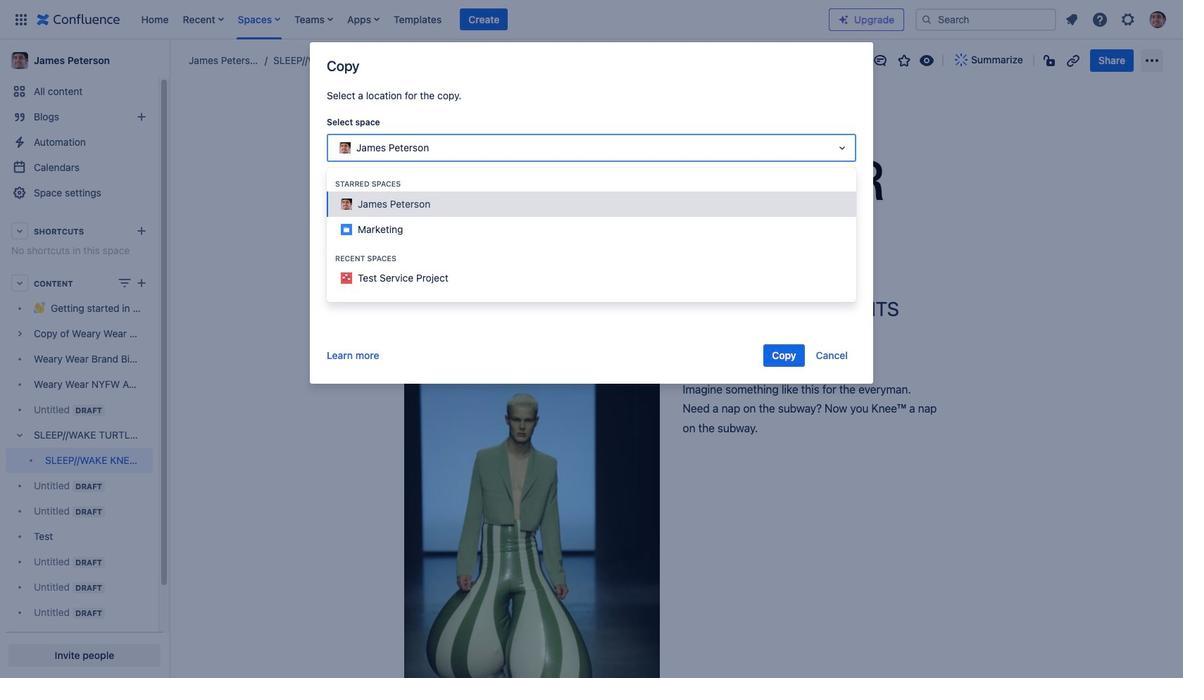 Task type: locate. For each thing, give the bounding box(es) containing it.
None text field
[[337, 141, 339, 155]]

banner
[[0, 0, 1184, 39]]

dialog
[[310, 42, 874, 384]]

1 horizontal spatial list item
[[290, 0, 338, 39]]

confluence image
[[37, 11, 120, 28], [37, 11, 120, 28]]

tree item inside the space 'element'
[[6, 423, 153, 473]]

tree
[[6, 296, 153, 651]]

list item
[[179, 0, 228, 39], [290, 0, 338, 39], [460, 8, 508, 31]]

2 horizontal spatial list item
[[460, 8, 508, 31]]

create a blog image
[[133, 109, 150, 125]]

space element
[[0, 39, 169, 679]]

tree inside the space 'element'
[[6, 296, 153, 651]]

0 horizontal spatial list item
[[179, 0, 228, 39]]

tree item
[[6, 423, 153, 473]]

Search field
[[916, 8, 1057, 31]]

settings icon image
[[1120, 11, 1137, 28]]

create a page image
[[133, 275, 150, 292]]

None search field
[[916, 8, 1057, 31]]

search image
[[922, 14, 933, 25]]

group
[[764, 345, 857, 367]]

list
[[134, 0, 829, 39], [1060, 7, 1175, 32]]

premium image
[[838, 14, 850, 25]]



Task type: vqa. For each thing, say whether or not it's contained in the screenshot.
list item to the middle
yes



Task type: describe. For each thing, give the bounding box(es) containing it.
1 horizontal spatial list
[[1060, 7, 1175, 32]]

global element
[[8, 0, 829, 39]]

open image
[[834, 140, 851, 156]]

star image
[[896, 52, 913, 69]]

copy link image
[[1065, 52, 1082, 69]]

list item inside list
[[460, 8, 508, 31]]

0 horizontal spatial list
[[134, 0, 829, 39]]



